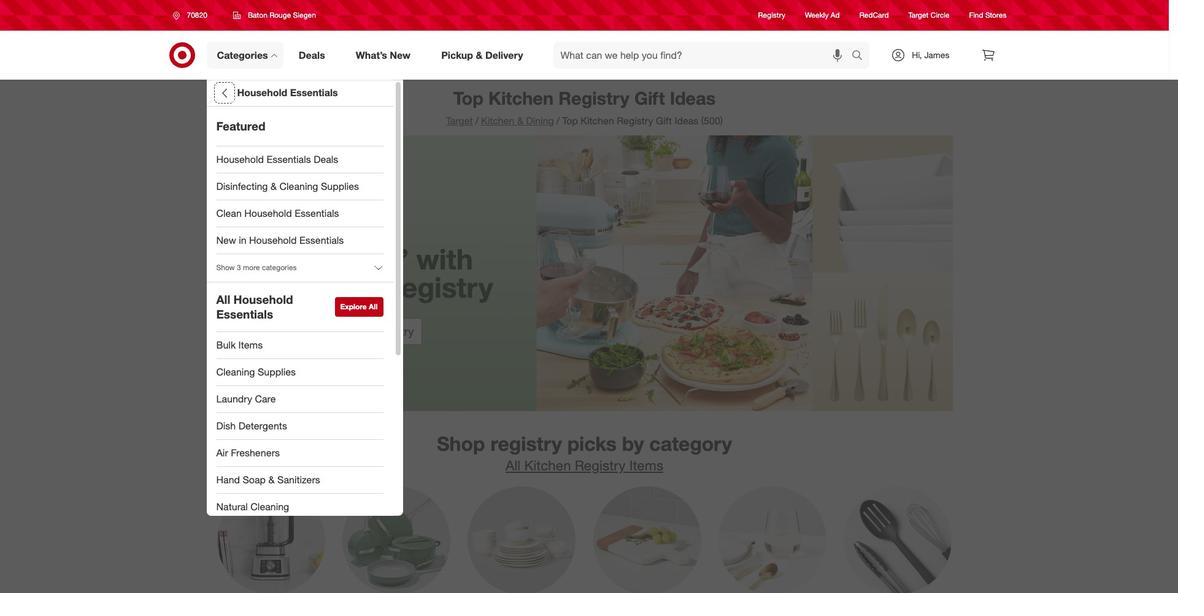 Task type: vqa. For each thing, say whether or not it's contained in the screenshot.
cart
no



Task type: describe. For each thing, give the bounding box(es) containing it.
all kitchen registry items link
[[506, 458, 663, 474]]

hand soap & sanitizers link
[[206, 467, 393, 494]]

essentials down the disinfecting & cleaning supplies link
[[295, 207, 339, 220]]

category
[[649, 433, 732, 457]]

by
[[622, 433, 644, 457]]

weekly ad
[[805, 11, 840, 20]]

natural
[[216, 501, 248, 513]]

registry inside button
[[371, 325, 414, 339]]

household inside all household essentials
[[234, 293, 293, 307]]

soap
[[243, 474, 266, 486]]

air fresheners
[[216, 447, 280, 459]]

explore
[[340, 302, 367, 312]]

with
[[416, 242, 473, 277]]

0 vertical spatial new
[[390, 49, 411, 61]]

hi,
[[912, 50, 922, 60]]

search
[[846, 50, 876, 62]]

1 / from the left
[[475, 115, 479, 127]]

clean household essentials link
[[206, 201, 393, 228]]

household up the disinfecting
[[216, 153, 264, 166]]

fresheners
[[231, 447, 280, 459]]

kitchen up kitchen & dining link at top left
[[488, 87, 554, 109]]

featured
[[216, 119, 265, 133]]

target for target registry
[[337, 325, 368, 339]]

cleaning supplies link
[[206, 359, 393, 386]]

stores
[[985, 11, 1007, 20]]

what's
[[356, 49, 387, 61]]

detergents
[[238, 420, 287, 432]]

james
[[924, 50, 949, 60]]

disinfecting & cleaning supplies
[[216, 180, 359, 193]]

explore all link
[[335, 297, 383, 317]]

categories
[[217, 49, 268, 61]]

bulk items
[[216, 339, 263, 351]]

kitchen right the dining
[[581, 115, 614, 127]]

items inside the shop registry picks by category all kitchen registry items
[[629, 458, 663, 474]]

find stores link
[[969, 10, 1007, 21]]

kitchen right target link
[[481, 115, 514, 127]]

0 vertical spatial top
[[453, 87, 483, 109]]

1 vertical spatial ideas
[[675, 115, 698, 127]]

rouge
[[269, 10, 291, 20]]

household up "new in household essentials"
[[244, 207, 292, 220]]

1 horizontal spatial supplies
[[321, 180, 359, 193]]

hi, james
[[912, 50, 949, 60]]

more
[[243, 263, 260, 273]]

air
[[216, 447, 228, 459]]

target inside top kitchen registry gift ideas target / kitchen & dining / top kitchen registry gift ideas (500)
[[446, 115, 473, 127]]

1 vertical spatial supplies
[[258, 366, 296, 378]]

shop registry picks by category all kitchen registry items
[[437, 433, 732, 474]]

new in household essentials link
[[206, 228, 393, 255]]

cleaning inside cleaning supplies link
[[216, 366, 255, 378]]

explore all
[[340, 302, 378, 312]]

show 3 more categories button
[[206, 255, 393, 282]]

what's new link
[[345, 42, 426, 69]]

target circle link
[[908, 10, 950, 21]]

1 horizontal spatial all
[[369, 302, 378, 312]]

household inside 'link'
[[249, 234, 297, 247]]

categories link
[[206, 42, 283, 69]]

70820
[[187, 10, 207, 20]]

weekly ad link
[[805, 10, 840, 21]]

weekly
[[805, 11, 829, 20]]

items inside bulk items link
[[238, 339, 263, 351]]

cleaning inside natural cleaning link
[[251, 501, 289, 513]]

& inside hand soap & sanitizers link
[[268, 474, 275, 486]]

delivery
[[485, 49, 523, 61]]

laundry care link
[[206, 386, 393, 413]]

redcard link
[[859, 10, 889, 21]]

household up 'featured'
[[237, 87, 287, 99]]

bulk items link
[[206, 332, 393, 359]]

target link
[[446, 115, 473, 127]]

categories
[[262, 263, 297, 273]]

disinfecting & cleaning supplies link
[[206, 174, 393, 201]]

picks
[[567, 433, 617, 457]]

target circle
[[908, 11, 950, 20]]

clean
[[216, 207, 242, 220]]

sanitizers
[[277, 474, 320, 486]]

laundry care
[[216, 393, 276, 405]]

redcard
[[859, 11, 889, 20]]

baton
[[248, 10, 267, 20]]

household essentials deals
[[216, 153, 338, 166]]

target for target circle
[[908, 11, 929, 20]]

"i
[[334, 242, 355, 277]]

find
[[969, 11, 983, 20]]

0 vertical spatial gift
[[634, 87, 665, 109]]

70820 button
[[165, 4, 220, 26]]



Task type: locate. For each thing, give the bounding box(es) containing it.
/ right target link
[[475, 115, 479, 127]]

supplies down 'household essentials deals' link
[[321, 180, 359, 193]]

& down the household essentials deals
[[271, 180, 277, 193]]

1 vertical spatial items
[[629, 458, 663, 474]]

say "i do" with wedding registry
[[258, 242, 493, 305]]

all inside all household essentials
[[216, 293, 230, 307]]

bulk
[[216, 339, 236, 351]]

1 vertical spatial gift
[[656, 115, 672, 127]]

0 vertical spatial items
[[238, 339, 263, 351]]

in
[[239, 234, 246, 247]]

0 vertical spatial ideas
[[670, 87, 716, 109]]

disinfecting
[[216, 180, 268, 193]]

3
[[237, 263, 241, 273]]

1 horizontal spatial /
[[556, 115, 560, 127]]

care
[[255, 393, 276, 405]]

(500)
[[701, 115, 723, 127]]

pickup
[[441, 49, 473, 61]]

cleaning
[[279, 180, 318, 193], [216, 366, 255, 378], [251, 501, 289, 513]]

deals down siegen
[[299, 49, 325, 61]]

1 horizontal spatial target
[[446, 115, 473, 127]]

dish
[[216, 420, 236, 432]]

items
[[238, 339, 263, 351], [629, 458, 663, 474]]

essentials down deals link
[[290, 87, 338, 99]]

1 vertical spatial deals
[[314, 153, 338, 166]]

top right the dining
[[562, 115, 578, 127]]

all household essentials
[[216, 293, 293, 321]]

shop
[[437, 433, 485, 457]]

all down show
[[216, 293, 230, 307]]

1 vertical spatial target
[[446, 115, 473, 127]]

target left kitchen & dining link at top left
[[446, 115, 473, 127]]

0 horizontal spatial top
[[453, 87, 483, 109]]

1 horizontal spatial top
[[562, 115, 578, 127]]

2 horizontal spatial all
[[506, 458, 520, 474]]

0 horizontal spatial target
[[337, 325, 368, 339]]

new inside 'link'
[[216, 234, 236, 247]]

kitchen inside the shop registry picks by category all kitchen registry items
[[524, 458, 571, 474]]

0 vertical spatial deals
[[299, 49, 325, 61]]

essentials down the clean household essentials link
[[299, 234, 344, 247]]

pickup & delivery link
[[431, 42, 538, 69]]

ideas
[[670, 87, 716, 109], [675, 115, 698, 127]]

&
[[476, 49, 483, 61], [517, 115, 523, 127], [271, 180, 277, 193], [268, 474, 275, 486]]

kitchen & dining link
[[481, 115, 554, 127]]

What can we help you find? suggestions appear below search field
[[553, 42, 855, 69]]

new right what's
[[390, 49, 411, 61]]

registry inside the shop registry picks by category all kitchen registry items
[[575, 458, 625, 474]]

new left in
[[216, 234, 236, 247]]

1 vertical spatial cleaning
[[216, 366, 255, 378]]

household down show 3 more categories
[[234, 293, 293, 307]]

1 vertical spatial new
[[216, 234, 236, 247]]

dish detergents
[[216, 420, 287, 432]]

1 horizontal spatial new
[[390, 49, 411, 61]]

registry
[[758, 11, 785, 20], [558, 87, 629, 109], [617, 115, 653, 127], [381, 270, 493, 305], [371, 325, 414, 339], [575, 458, 625, 474]]

gift
[[634, 87, 665, 109], [656, 115, 672, 127]]

ideas up (500) on the right
[[670, 87, 716, 109]]

2 horizontal spatial target
[[908, 11, 929, 20]]

0 vertical spatial supplies
[[321, 180, 359, 193]]

hand
[[216, 474, 240, 486]]

what's new
[[356, 49, 411, 61]]

target registry button
[[329, 319, 422, 346]]

dining
[[526, 115, 554, 127]]

/
[[475, 115, 479, 127], [556, 115, 560, 127]]

household
[[237, 87, 287, 99], [216, 153, 264, 166], [244, 207, 292, 220], [249, 234, 297, 247], [234, 293, 293, 307]]

0 horizontal spatial supplies
[[258, 366, 296, 378]]

ideas left (500) on the right
[[675, 115, 698, 127]]

baton rouge siegen
[[248, 10, 316, 20]]

dish detergents link
[[206, 413, 393, 440]]

household essentials deals link
[[206, 147, 393, 174]]

/ right the dining
[[556, 115, 560, 127]]

supplies up care
[[258, 366, 296, 378]]

items down by
[[629, 458, 663, 474]]

clean household essentials
[[216, 207, 339, 220]]

cleaning up laundry on the left of page
[[216, 366, 255, 378]]

top
[[453, 87, 483, 109], [562, 115, 578, 127]]

hand soap & sanitizers
[[216, 474, 320, 486]]

essentials up bulk items
[[216, 307, 273, 321]]

& inside top kitchen registry gift ideas target / kitchen & dining / top kitchen registry gift ideas (500)
[[517, 115, 523, 127]]

cleaning down hand soap & sanitizers
[[251, 501, 289, 513]]

target inside button
[[337, 325, 368, 339]]

target down explore
[[337, 325, 368, 339]]

household down "clean household essentials"
[[249, 234, 297, 247]]

all down registry
[[506, 458, 520, 474]]

& inside the disinfecting & cleaning supplies link
[[271, 180, 277, 193]]

natural cleaning link
[[206, 494, 393, 521]]

top kitchen registry gift ideas target / kitchen & dining / top kitchen registry gift ideas (500)
[[446, 87, 723, 127]]

target registry
[[337, 325, 414, 339]]

new
[[390, 49, 411, 61], [216, 234, 236, 247]]

kitchen
[[488, 87, 554, 109], [481, 115, 514, 127], [581, 115, 614, 127], [524, 458, 571, 474]]

cleaning supplies
[[216, 366, 296, 378]]

& left the dining
[[517, 115, 523, 127]]

1 horizontal spatial items
[[629, 458, 663, 474]]

0 horizontal spatial new
[[216, 234, 236, 247]]

0 horizontal spatial /
[[475, 115, 479, 127]]

registry
[[490, 433, 562, 457]]

& right pickup
[[476, 49, 483, 61]]

baton rouge siegen button
[[225, 4, 324, 26]]

air fresheners link
[[206, 440, 393, 467]]

essentials
[[290, 87, 338, 99], [267, 153, 311, 166], [295, 207, 339, 220], [299, 234, 344, 247], [216, 307, 273, 321]]

kitchen down registry
[[524, 458, 571, 474]]

search button
[[846, 42, 876, 71]]

1 vertical spatial top
[[562, 115, 578, 127]]

items right bulk
[[238, 339, 263, 351]]

cleaning inside the disinfecting & cleaning supplies link
[[279, 180, 318, 193]]

deals up the disinfecting & cleaning supplies link
[[314, 153, 338, 166]]

wedding
[[258, 270, 373, 305]]

top up target link
[[453, 87, 483, 109]]

essentials inside all household essentials
[[216, 307, 273, 321]]

& right soap
[[268, 474, 275, 486]]

target left circle in the top of the page
[[908, 11, 929, 20]]

circle
[[931, 11, 950, 20]]

0 horizontal spatial items
[[238, 339, 263, 351]]

target
[[908, 11, 929, 20], [446, 115, 473, 127], [337, 325, 368, 339]]

show
[[216, 263, 235, 273]]

household essentials
[[237, 87, 338, 99]]

essentials inside 'link'
[[299, 234, 344, 247]]

2 vertical spatial target
[[337, 325, 368, 339]]

all right explore
[[369, 302, 378, 312]]

do"
[[363, 242, 408, 277]]

cleaning down 'household essentials deals' link
[[279, 180, 318, 193]]

couple cheers after making homemade pizzas. silverware and bowls in view. image
[[216, 135, 953, 412]]

2 / from the left
[[556, 115, 560, 127]]

2 vertical spatial cleaning
[[251, 501, 289, 513]]

show 3 more categories
[[216, 263, 297, 273]]

& inside pickup & delivery link
[[476, 49, 483, 61]]

pickup & delivery
[[441, 49, 523, 61]]

0 vertical spatial cleaning
[[279, 180, 318, 193]]

ad
[[831, 11, 840, 20]]

laundry
[[216, 393, 252, 405]]

deals link
[[288, 42, 340, 69]]

new in household essentials
[[216, 234, 344, 247]]

registry inside say "i do" with wedding registry
[[381, 270, 493, 305]]

0 horizontal spatial all
[[216, 293, 230, 307]]

natural cleaning
[[216, 501, 289, 513]]

all inside the shop registry picks by category all kitchen registry items
[[506, 458, 520, 474]]

siegen
[[293, 10, 316, 20]]

0 vertical spatial target
[[908, 11, 929, 20]]

essentials up disinfecting & cleaning supplies
[[267, 153, 311, 166]]

say
[[278, 242, 326, 277]]

registry link
[[758, 10, 785, 21]]

find stores
[[969, 11, 1007, 20]]



